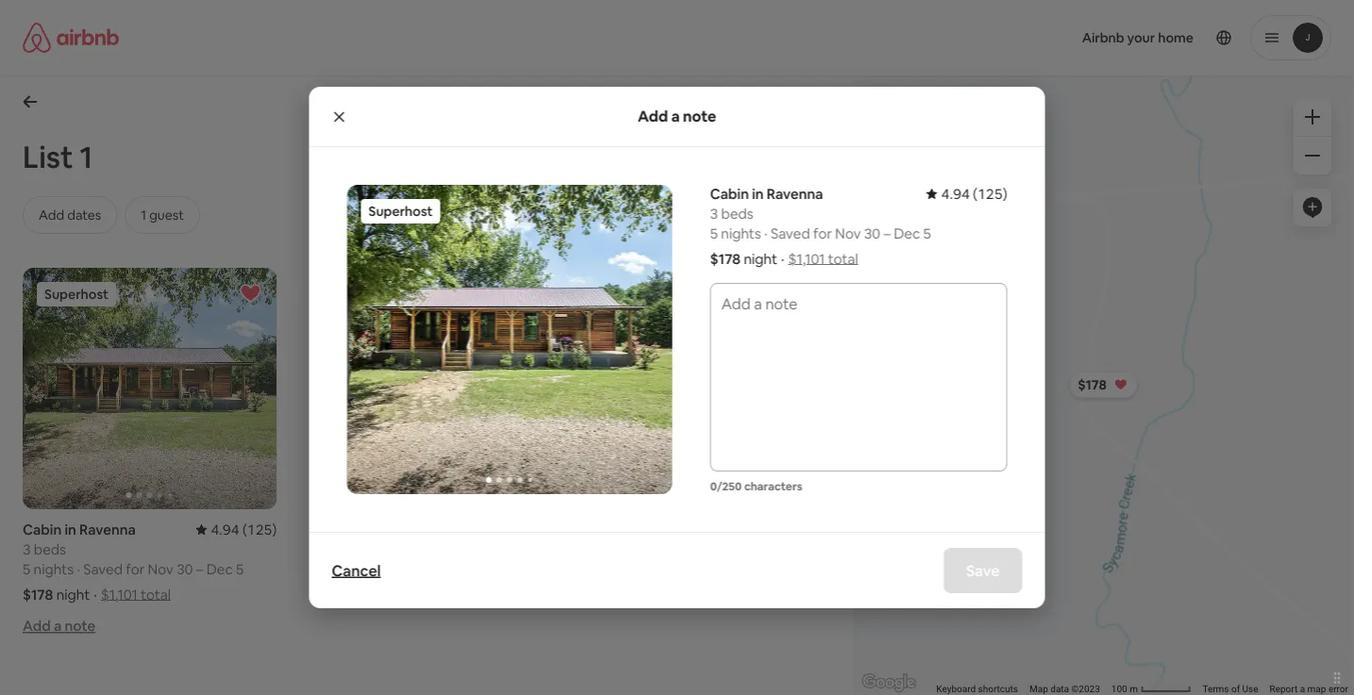Task type: describe. For each thing, give the bounding box(es) containing it.
save
[[967, 561, 1000, 580]]

$1,101 for topmost '4.94 out of 5 average rating,  125 reviews' image
[[788, 250, 825, 268]]

ravenna for the bottommost '4.94 out of 5 average rating,  125 reviews' image
[[79, 520, 136, 539]]

add a place to the map image
[[1302, 196, 1324, 219]]

0 vertical spatial 4.94 out of 5 average rating,  125 reviews image
[[927, 185, 1008, 203]]

beds for the bottommost '4.94 out of 5 average rating,  125 reviews' image
[[34, 540, 66, 559]]

zoom out image
[[1306, 148, 1321, 163]]

$178 inside button
[[1078, 377, 1107, 394]]

30 for topmost '4.94 out of 5 average rating,  125 reviews' image
[[864, 224, 881, 243]]

saved for topmost '4.94 out of 5 average rating,  125 reviews' image
[[771, 224, 810, 243]]

keyboard
[[937, 684, 976, 695]]

3 for topmost '4.94 out of 5 average rating,  125 reviews' image
[[710, 204, 718, 223]]

terms of use link
[[1203, 684, 1259, 695]]

remove from wishlist: cabin in ravenna image
[[239, 282, 262, 305]]

1 horizontal spatial nov
[[836, 224, 861, 243]]

m
[[1130, 684, 1138, 695]]

0/250 characters
[[710, 479, 803, 494]]

0 vertical spatial cabin
[[710, 185, 749, 203]]

100 m
[[1112, 684, 1141, 695]]

map data ©2023
[[1030, 684, 1101, 695]]

total for topmost '4.94 out of 5 average rating,  125 reviews' image
[[828, 250, 859, 268]]

(125) for topmost '4.94 out of 5 average rating,  125 reviews' image
[[973, 185, 1008, 203]]

1 vertical spatial –
[[196, 560, 203, 579]]

nights for topmost '4.94 out of 5 average rating,  125 reviews' image
[[721, 224, 761, 243]]

dec for topmost '4.94 out of 5 average rating,  125 reviews' image
[[894, 224, 921, 243]]

(125) for the bottommost '4.94 out of 5 average rating,  125 reviews' image
[[243, 520, 277, 539]]

night for the bottommost '4.94 out of 5 average rating,  125 reviews' image
[[56, 586, 90, 604]]

of
[[1232, 684, 1241, 695]]

cabin in ravenna group
[[347, 185, 673, 495]]

1 vertical spatial 4.94
[[211, 520, 239, 539]]

1 horizontal spatial 4.94 (125)
[[942, 185, 1008, 203]]

total for the bottommost '4.94 out of 5 average rating,  125 reviews' image
[[141, 586, 171, 604]]

add a note button
[[23, 617, 96, 636]]

0 horizontal spatial add a note
[[23, 617, 96, 636]]

google image
[[858, 671, 920, 696]]

0 vertical spatial for
[[813, 224, 832, 243]]

google map
including 1 saved stay. region
[[655, 0, 1355, 696]]

a for add a note "button" at the left
[[54, 617, 62, 636]]

list
[[23, 137, 73, 177]]

note inside dialog
[[683, 107, 717, 126]]

data
[[1051, 684, 1070, 695]]

1 vertical spatial add
[[23, 617, 51, 636]]

save button
[[944, 548, 1023, 594]]

report
[[1270, 684, 1298, 695]]



Task type: locate. For each thing, give the bounding box(es) containing it.
·
[[764, 224, 768, 243], [781, 250, 785, 268], [77, 560, 80, 579], [94, 586, 97, 604]]

saved inside dialog
[[771, 224, 810, 243]]

0 horizontal spatial nov
[[148, 560, 174, 579]]

0 vertical spatial nights
[[721, 224, 761, 243]]

$1,101 total button
[[788, 250, 859, 268], [101, 586, 171, 604]]

terms
[[1203, 684, 1230, 695]]

cabin in ravenna 3 beds 5 nights · saved for nov 30 – dec 5 $178 night · $1,101 total
[[710, 185, 931, 268], [23, 520, 244, 604]]

group
[[23, 268, 277, 510]]

1 horizontal spatial add a note
[[638, 107, 717, 126]]

for
[[813, 224, 832, 243], [126, 560, 145, 579]]

0 horizontal spatial 3
[[23, 540, 31, 559]]

dec for the bottommost '4.94 out of 5 average rating,  125 reviews' image
[[206, 560, 233, 579]]

error
[[1329, 684, 1349, 695]]

0 vertical spatial (125)
[[973, 185, 1008, 203]]

1 vertical spatial night
[[56, 586, 90, 604]]

a for report a map error link
[[1301, 684, 1306, 695]]

2 horizontal spatial $178
[[1078, 377, 1107, 394]]

4.94 (125)
[[942, 185, 1008, 203], [211, 520, 277, 539]]

1 vertical spatial in
[[65, 520, 76, 539]]

2 vertical spatial $178
[[23, 586, 53, 604]]

3 for the bottommost '4.94 out of 5 average rating,  125 reviews' image
[[23, 540, 31, 559]]

list 1
[[23, 137, 93, 177]]

dialog
[[309, 87, 1045, 609]]

1 vertical spatial beds
[[34, 540, 66, 559]]

nights
[[721, 224, 761, 243], [34, 560, 74, 579]]

1 horizontal spatial –
[[884, 224, 891, 243]]

zoom in image
[[1306, 110, 1321, 125]]

$1,101 inside dialog
[[788, 250, 825, 268]]

0 horizontal spatial beds
[[34, 540, 66, 559]]

3
[[710, 204, 718, 223], [23, 540, 31, 559]]

1 horizontal spatial dec
[[894, 224, 921, 243]]

0 horizontal spatial $1,101
[[101, 586, 138, 604]]

use
[[1243, 684, 1259, 695]]

dialog containing add a note
[[309, 87, 1045, 609]]

0 horizontal spatial 30
[[177, 560, 193, 579]]

0 vertical spatial add
[[638, 107, 668, 126]]

keyboard shortcuts
[[937, 684, 1019, 695]]

1 horizontal spatial 30
[[864, 224, 881, 243]]

note
[[683, 107, 717, 126], [65, 617, 96, 636]]

0 horizontal spatial add
[[23, 617, 51, 636]]

4.94 out of 5 average rating,  125 reviews image
[[927, 185, 1008, 203], [196, 520, 277, 539]]

1 horizontal spatial in
[[752, 185, 764, 203]]

1 vertical spatial $178
[[1078, 377, 1107, 394]]

1 vertical spatial cabin
[[23, 520, 62, 539]]

0 vertical spatial in
[[752, 185, 764, 203]]

0 horizontal spatial $1,101 total button
[[101, 586, 171, 604]]

0 horizontal spatial note
[[65, 617, 96, 636]]

$1,101 total button for the bottommost '4.94 out of 5 average rating,  125 reviews' image
[[101, 586, 171, 604]]

4.94
[[942, 185, 970, 203], [211, 520, 239, 539]]

100 m button
[[1106, 682, 1197, 696]]

1 horizontal spatial 4.94 out of 5 average rating,  125 reviews image
[[927, 185, 1008, 203]]

1 vertical spatial ravenna
[[79, 520, 136, 539]]

dec
[[894, 224, 921, 243], [206, 560, 233, 579]]

night for topmost '4.94 out of 5 average rating,  125 reviews' image
[[744, 250, 778, 268]]

0/250
[[710, 479, 742, 494]]

0 vertical spatial $1,101
[[788, 250, 825, 268]]

1 vertical spatial nov
[[148, 560, 174, 579]]

0 vertical spatial 3
[[710, 204, 718, 223]]

1 horizontal spatial for
[[813, 224, 832, 243]]

–
[[884, 224, 891, 243], [196, 560, 203, 579]]

1 vertical spatial add a note
[[23, 617, 96, 636]]

$1,101
[[788, 250, 825, 268], [101, 586, 138, 604]]

Adding a note for Cabin in Ravenna, 0 of 250 character count text field
[[714, 287, 1004, 468]]

1 horizontal spatial $1,101
[[788, 250, 825, 268]]

0 horizontal spatial cabin in ravenna 3 beds 5 nights · saved for nov 30 – dec 5 $178 night · $1,101 total
[[23, 520, 244, 604]]

0 vertical spatial dec
[[894, 224, 921, 243]]

1 horizontal spatial beds
[[721, 204, 754, 223]]

night inside dialog
[[744, 250, 778, 268]]

profile element
[[700, 0, 1332, 76]]

map
[[1030, 684, 1049, 695]]

1 vertical spatial cabin in ravenna 3 beds 5 nights · saved for nov 30 – dec 5 $178 night · $1,101 total
[[23, 520, 244, 604]]

cancel
[[332, 561, 381, 580]]

2 horizontal spatial a
[[1301, 684, 1306, 695]]

map
[[1308, 684, 1327, 695]]

beds
[[721, 204, 754, 223], [34, 540, 66, 559]]

in for topmost '4.94 out of 5 average rating,  125 reviews' image
[[752, 185, 764, 203]]

1 vertical spatial 4.94 (125)
[[211, 520, 277, 539]]

1 horizontal spatial (125)
[[973, 185, 1008, 203]]

(125)
[[973, 185, 1008, 203], [243, 520, 277, 539]]

30
[[864, 224, 881, 243], [177, 560, 193, 579]]

0 horizontal spatial saved
[[83, 560, 123, 579]]

cabin
[[710, 185, 749, 203], [23, 520, 62, 539]]

0 vertical spatial add a note
[[638, 107, 717, 126]]

shortcuts
[[979, 684, 1019, 695]]

0 vertical spatial nov
[[836, 224, 861, 243]]

3 inside dialog
[[710, 204, 718, 223]]

beds for topmost '4.94 out of 5 average rating,  125 reviews' image
[[721, 204, 754, 223]]

1 vertical spatial a
[[54, 617, 62, 636]]

saved
[[771, 224, 810, 243], [83, 560, 123, 579]]

ravenna for topmost '4.94 out of 5 average rating,  125 reviews' image
[[767, 185, 824, 203]]

1 vertical spatial dec
[[206, 560, 233, 579]]

1 horizontal spatial $178
[[710, 250, 741, 268]]

1 horizontal spatial cabin in ravenna 3 beds 5 nights · saved for nov 30 – dec 5 $178 night · $1,101 total
[[710, 185, 931, 268]]

0 horizontal spatial night
[[56, 586, 90, 604]]

report a map error link
[[1270, 684, 1349, 695]]

0 vertical spatial a
[[672, 107, 680, 126]]

0 vertical spatial 4.94 (125)
[[942, 185, 1008, 203]]

0 horizontal spatial total
[[141, 586, 171, 604]]

0 horizontal spatial 4.94 out of 5 average rating,  125 reviews image
[[196, 520, 277, 539]]

$1,101 total button for topmost '4.94 out of 5 average rating,  125 reviews' image
[[788, 250, 859, 268]]

beds inside dialog
[[721, 204, 754, 223]]

1 horizontal spatial 3
[[710, 204, 718, 223]]

100
[[1112, 684, 1128, 695]]

keyboard shortcuts button
[[937, 683, 1019, 696]]

1
[[80, 137, 93, 177]]

characters
[[744, 479, 803, 494]]

1 vertical spatial saved
[[83, 560, 123, 579]]

dec inside dialog
[[894, 224, 921, 243]]

0 horizontal spatial 4.94
[[211, 520, 239, 539]]

ravenna
[[767, 185, 824, 203], [79, 520, 136, 539]]

cancel button
[[322, 552, 390, 590]]

1 vertical spatial $1,101
[[101, 586, 138, 604]]

0 horizontal spatial –
[[196, 560, 203, 579]]

0 vertical spatial ravenna
[[767, 185, 824, 203]]

nov
[[836, 224, 861, 243], [148, 560, 174, 579]]

0 vertical spatial 4.94
[[942, 185, 970, 203]]

30 inside dialog
[[864, 224, 881, 243]]

in inside dialog
[[752, 185, 764, 203]]

$178
[[710, 250, 741, 268], [1078, 377, 1107, 394], [23, 586, 53, 604]]

$178 button
[[1070, 372, 1138, 398]]

add a note
[[638, 107, 717, 126], [23, 617, 96, 636]]

0 vertical spatial –
[[884, 224, 891, 243]]

1 horizontal spatial a
[[672, 107, 680, 126]]

0 vertical spatial total
[[828, 250, 859, 268]]

1 vertical spatial note
[[65, 617, 96, 636]]

0 horizontal spatial cabin
[[23, 520, 62, 539]]

2 vertical spatial a
[[1301, 684, 1306, 695]]

30 for the bottommost '4.94 out of 5 average rating,  125 reviews' image
[[177, 560, 193, 579]]

1 horizontal spatial saved
[[771, 224, 810, 243]]

0 vertical spatial cabin in ravenna 3 beds 5 nights · saved for nov 30 – dec 5 $178 night · $1,101 total
[[710, 185, 931, 268]]

1 vertical spatial 4.94 out of 5 average rating,  125 reviews image
[[196, 520, 277, 539]]

terms of use
[[1203, 684, 1259, 695]]

1 vertical spatial total
[[141, 586, 171, 604]]

0 horizontal spatial (125)
[[243, 520, 277, 539]]

a
[[672, 107, 680, 126], [54, 617, 62, 636], [1301, 684, 1306, 695]]

0 horizontal spatial in
[[65, 520, 76, 539]]

0 horizontal spatial a
[[54, 617, 62, 636]]

nights for the bottommost '4.94 out of 5 average rating,  125 reviews' image
[[34, 560, 74, 579]]

in
[[752, 185, 764, 203], [65, 520, 76, 539]]

0 vertical spatial 30
[[864, 224, 881, 243]]

in for the bottommost '4.94 out of 5 average rating,  125 reviews' image
[[65, 520, 76, 539]]

0 vertical spatial night
[[744, 250, 778, 268]]

1 vertical spatial (125)
[[243, 520, 277, 539]]

night
[[744, 250, 778, 268], [56, 586, 90, 604]]

0 horizontal spatial 4.94 (125)
[[211, 520, 277, 539]]

1 horizontal spatial cabin
[[710, 185, 749, 203]]

total inside dialog
[[828, 250, 859, 268]]

0 horizontal spatial for
[[126, 560, 145, 579]]

ravenna inside dialog
[[767, 185, 824, 203]]

0 horizontal spatial $178
[[23, 586, 53, 604]]

1 horizontal spatial $1,101 total button
[[788, 250, 859, 268]]

1 vertical spatial for
[[126, 560, 145, 579]]

1 vertical spatial $1,101 total button
[[101, 586, 171, 604]]

saved for the bottommost '4.94 out of 5 average rating,  125 reviews' image
[[83, 560, 123, 579]]

0 vertical spatial saved
[[771, 224, 810, 243]]

5
[[710, 224, 718, 243], [924, 224, 931, 243], [23, 560, 30, 579], [236, 560, 244, 579]]

0 horizontal spatial dec
[[206, 560, 233, 579]]

1 horizontal spatial 4.94
[[942, 185, 970, 203]]

0 horizontal spatial ravenna
[[79, 520, 136, 539]]

1 vertical spatial 3
[[23, 540, 31, 559]]

1 horizontal spatial nights
[[721, 224, 761, 243]]

0 vertical spatial $1,101 total button
[[788, 250, 859, 268]]

(125) inside dialog
[[973, 185, 1008, 203]]

$1,101 for the bottommost '4.94 out of 5 average rating,  125 reviews' image
[[101, 586, 138, 604]]

0 horizontal spatial nights
[[34, 560, 74, 579]]

add
[[638, 107, 668, 126], [23, 617, 51, 636]]

report a map error
[[1270, 684, 1349, 695]]

1 horizontal spatial ravenna
[[767, 185, 824, 203]]

1 horizontal spatial total
[[828, 250, 859, 268]]

1 vertical spatial 30
[[177, 560, 193, 579]]

total
[[828, 250, 859, 268], [141, 586, 171, 604]]

0 vertical spatial $178
[[710, 250, 741, 268]]

©2023
[[1072, 684, 1101, 695]]

add inside dialog
[[638, 107, 668, 126]]



Task type: vqa. For each thing, say whether or not it's contained in the screenshot.
search field
no



